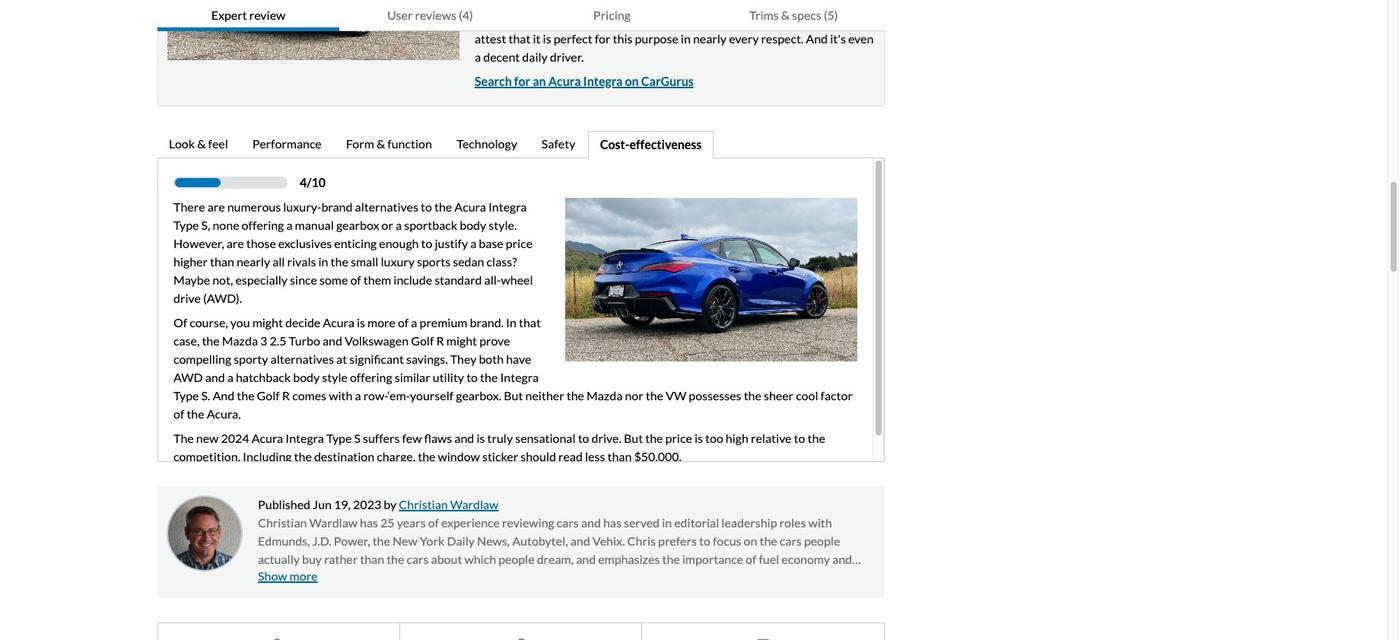 Task type: describe. For each thing, give the bounding box(es) containing it.
and up the four
[[833, 551, 852, 566]]

sedan
[[453, 254, 484, 268]]

cost-
[[600, 137, 630, 151]]

savings.
[[406, 351, 448, 366]]

specs
[[792, 8, 822, 22]]

there
[[174, 199, 205, 214]]

the
[[174, 430, 194, 445]]

safety
[[258, 570, 291, 584]]

automotive
[[628, 570, 690, 584]]

'em-
[[388, 388, 410, 402]]

show more
[[258, 568, 318, 583]]

1 as from the left
[[293, 570, 305, 584]]

daughters,
[[258, 588, 314, 602]]

form
[[346, 136, 374, 150]]

row-
[[364, 388, 388, 402]]

1 horizontal spatial christian
[[399, 497, 448, 511]]

numerous
[[227, 199, 281, 214]]

feel
[[208, 136, 228, 150]]

the right 'nor' at the left of page
[[646, 388, 664, 402]]

the down fuel
[[758, 570, 776, 584]]

sportback
[[404, 217, 458, 232]]

high
[[726, 430, 749, 445]]

1 horizontal spatial r
[[436, 333, 444, 347]]

integra inside there are numerous luxury-brand alternatives to the acura integra type s, none offering a manual gearbox or a sportback body style. however, are those exclusives enticing enough to justify a base price higher than nearly all rivals in the small luxury sports sedan class? maybe not, especially since some of them include standard all-wheel drive (awd).
[[489, 199, 527, 214]]

the up 'some'
[[331, 254, 348, 268]]

case,
[[174, 333, 200, 347]]

lives
[[339, 588, 363, 602]]

expert
[[211, 8, 247, 22]]

body inside there are numerous luxury-brand alternatives to the acura integra type s, none offering a manual gearbox or a sportback body style. however, are those exclusives enticing enough to justify a base price higher than nearly all rivals in the small luxury sports sedan class? maybe not, especially since some of them include standard all-wheel drive (awd).
[[460, 217, 487, 232]]

is down dream,
[[544, 570, 553, 584]]

question image
[[517, 638, 526, 640]]

tab list containing look & feel
[[158, 131, 885, 159]]

since
[[290, 272, 317, 287]]

0 horizontal spatial are
[[207, 199, 225, 214]]

economy
[[782, 551, 830, 566]]

to up less
[[578, 430, 589, 445]]

19,
[[334, 497, 351, 511]]

2 has from the left
[[603, 515, 622, 529]]

to right relative
[[794, 430, 806, 445]]

for
[[514, 74, 531, 88]]

s,
[[201, 217, 210, 232]]

experience
[[441, 515, 500, 529]]

$50,000.
[[634, 449, 682, 463]]

with inside christian wardlaw has 25 years of experience reviewing cars and has served in editorial leadership roles with edmunds, j.d. power, the new york daily news, autobytel, and vehix. chris prefers to focus on the cars people actually buy rather than the cars about which people dream, and emphasizes the importance of fuel economy and safety as much as how much fun a car is to drive. chris is married to an automotive journalist, is the father of four daughters, and lives in southern california.
[[809, 515, 832, 529]]

of
[[174, 315, 187, 329]]

offering inside there are numerous luxury-brand alternatives to the acura integra type s, none offering a manual gearbox or a sportback body style. however, are those exclusives enticing enough to justify a base price higher than nearly all rivals in the small luxury sports sedan class? maybe not, especially since some of them include standard all-wheel drive (awd).
[[242, 217, 284, 232]]

sensational
[[515, 430, 576, 445]]

user
[[387, 8, 413, 22]]

integra up cost-
[[583, 74, 623, 88]]

integra inside of course, you might decide acura is more of a premium brand. in that case, the mazda 3 2.5 turbo and volkswagen golf r might prove compelling sporty alternatives at significant savings. they both have awd and a hatchback body style offering similar utility to the integra type s. and the golf r comes with a row-'em-yourself gearbox. but neither the mazda nor the vw possesses the sheer cool factor of the acura.
[[500, 370, 539, 384]]

which
[[465, 551, 496, 566]]

truly
[[487, 430, 513, 445]]

1 vertical spatial are
[[227, 236, 244, 250]]

to right "married"
[[600, 570, 611, 584]]

user edit image
[[271, 638, 287, 640]]

4
[[300, 175, 307, 189]]

type inside the new 2024 acura integra type s suffers few flaws and is truly sensational to drive. but the price is too high relative to the competition. including the destination charge, the window sticker should read less than $50,000.
[[326, 430, 352, 445]]

cost-effectiveness tab
[[588, 131, 714, 159]]

news,
[[477, 533, 510, 548]]

read
[[559, 449, 583, 463]]

look
[[169, 136, 195, 150]]

1 horizontal spatial cars
[[557, 515, 579, 529]]

& for trims
[[781, 8, 790, 22]]

about
[[431, 551, 462, 566]]

enticing
[[334, 236, 377, 250]]

and up at
[[323, 333, 342, 347]]

not,
[[212, 272, 233, 287]]

relative
[[751, 430, 792, 445]]

a down luxury-
[[286, 217, 293, 232]]

the right neither at the left bottom of page
[[567, 388, 584, 402]]

to down sportback
[[421, 236, 433, 250]]

reviews
[[415, 8, 457, 22]]

rather
[[324, 551, 358, 566]]

2 vertical spatial cars
[[407, 551, 429, 566]]

1 vertical spatial cars
[[780, 533, 802, 548]]

the down new
[[387, 551, 404, 566]]

the down prefers
[[662, 551, 680, 566]]

dream,
[[537, 551, 574, 566]]

but inside the new 2024 acura integra type s suffers few flaws and is truly sensational to drive. but the price is too high relative to the competition. including the destination charge, the window sticker should read less than $50,000.
[[624, 430, 643, 445]]

style.
[[489, 217, 517, 232]]

four
[[827, 570, 849, 584]]

the down 25
[[373, 533, 390, 548]]

(5)
[[824, 8, 838, 22]]

performance tab
[[241, 131, 335, 159]]

married
[[555, 570, 597, 584]]

cool
[[796, 388, 819, 402]]

in inside there are numerous luxury-brand alternatives to the acura integra type s, none offering a manual gearbox or a sportback body style. however, are those exclusives enticing enough to justify a base price higher than nearly all rivals in the small luxury sports sedan class? maybe not, especially since some of them include standard all-wheel drive (awd).
[[319, 254, 328, 268]]

none
[[213, 217, 239, 232]]

the down both
[[480, 370, 498, 384]]

there are numerous luxury-brand alternatives to the acura integra type s, none offering a manual gearbox or a sportback body style. however, are those exclusives enticing enough to justify a base price higher than nearly all rivals in the small luxury sports sedan class? maybe not, especially since some of them include standard all-wheel drive (awd).
[[174, 199, 533, 305]]

acura inside the new 2024 acura integra type s suffers few flaws and is truly sensational to drive. but the price is too high relative to the competition. including the destination charge, the window sticker should read less than $50,000.
[[252, 430, 283, 445]]

reviewing
[[502, 515, 555, 529]]

and left lives
[[317, 588, 337, 602]]

2.5
[[270, 333, 286, 347]]

buy
[[302, 551, 322, 566]]

wardlaw inside christian wardlaw has 25 years of experience reviewing cars and has served in editorial leadership roles with edmunds, j.d. power, the new york daily news, autobytel, and vehix. chris prefers to focus on the cars people actually buy rather than the cars about which people dream, and emphasizes the importance of fuel economy and safety as much as how much fun a car is to drive. chris is married to an automotive journalist, is the father of four daughters, and lives in southern california.
[[309, 515, 358, 529]]

the down s.
[[187, 406, 204, 421]]

tab list containing expert review
[[158, 0, 885, 31]]

car
[[438, 570, 454, 584]]

drive. inside the new 2024 acura integra type s suffers few flaws and is truly sensational to drive. but the price is too high relative to the competition. including the destination charge, the window sticker should read less than $50,000.
[[592, 430, 622, 445]]

4 / 10
[[300, 175, 326, 189]]

on inside christian wardlaw has 25 years of experience reviewing cars and has served in editorial leadership roles with edmunds, j.d. power, the new york daily news, autobytel, and vehix. chris prefers to focus on the cars people actually buy rather than the cars about which people dream, and emphasizes the importance of fuel economy and safety as much as how much fun a car is to drive. chris is married to an automotive journalist, is the father of four daughters, and lives in southern california.
[[744, 533, 758, 548]]

class?
[[487, 254, 517, 268]]

a left premium
[[411, 315, 417, 329]]

0 horizontal spatial mazda
[[222, 333, 258, 347]]

1 vertical spatial r
[[282, 388, 290, 402]]

the left sheer
[[744, 388, 762, 402]]

christian wardlaw headshot image
[[167, 495, 243, 571]]

york
[[420, 533, 445, 548]]

the down flaws
[[418, 449, 436, 463]]

2024
[[221, 430, 249, 445]]

nearly
[[237, 254, 270, 268]]

0 horizontal spatial chris
[[513, 570, 542, 584]]

editorial
[[674, 515, 719, 529]]

technology
[[457, 136, 517, 150]]

manual
[[295, 217, 334, 232]]

2 much from the left
[[377, 570, 407, 584]]

of left the four
[[813, 570, 824, 584]]

than inside there are numerous luxury-brand alternatives to the acura integra type s, none offering a manual gearbox or a sportback body style. however, are those exclusives enticing enough to justify a base price higher than nearly all rivals in the small luxury sports sedan class? maybe not, especially since some of them include standard all-wheel drive (awd).
[[210, 254, 234, 268]]

search for an acura integra on cargurus link
[[475, 74, 694, 88]]

tab panel containing 4
[[158, 157, 885, 465]]

a inside christian wardlaw has 25 years of experience reviewing cars and has served in editorial leadership roles with edmunds, j.d. power, the new york daily news, autobytel, and vehix. chris prefers to focus on the cars people actually buy rather than the cars about which people dream, and emphasizes the importance of fuel economy and safety as much as how much fun a car is to drive. chris is married to an automotive journalist, is the father of four daughters, and lives in southern california.
[[429, 570, 435, 584]]

but inside of course, you might decide acura is more of a premium brand. in that case, the mazda 3 2.5 turbo and volkswagen golf r might prove compelling sporty alternatives at significant savings. they both have awd and a hatchback body style offering similar utility to the integra type s. and the golf r comes with a row-'em-yourself gearbox. but neither the mazda nor the vw possesses the sheer cool factor of the acura.
[[504, 388, 523, 402]]

alternatives inside there are numerous luxury-brand alternatives to the acura integra type s, none offering a manual gearbox or a sportback body style. however, are those exclusives enticing enough to justify a base price higher than nearly all rivals in the small luxury sports sedan class? maybe not, especially since some of them include standard all-wheel drive (awd).
[[355, 199, 419, 214]]

a up and on the left bottom of page
[[227, 370, 234, 384]]

offering inside of course, you might decide acura is more of a premium brand. in that case, the mazda 3 2.5 turbo and volkswagen golf r might prove compelling sporty alternatives at significant savings. they both have awd and a hatchback body style offering similar utility to the integra type s. and the golf r comes with a row-'em-yourself gearbox. but neither the mazda nor the vw possesses the sheer cool factor of the acura.
[[350, 370, 392, 384]]

them
[[364, 272, 391, 287]]

0 horizontal spatial people
[[499, 551, 535, 566]]

the down the course,
[[202, 333, 220, 347]]

than inside the new 2024 acura integra type s suffers few flaws and is truly sensational to drive. but the price is too high relative to the competition. including the destination charge, the window sticker should read less than $50,000.
[[608, 449, 632, 463]]

effectiveness
[[630, 137, 702, 151]]

the right including
[[294, 449, 312, 463]]

exclusives
[[278, 236, 332, 250]]

body inside of course, you might decide acura is more of a premium brand. in that case, the mazda 3 2.5 turbo and volkswagen golf r might prove compelling sporty alternatives at significant savings. they both have awd and a hatchback body style offering similar utility to the integra type s. and the golf r comes with a row-'em-yourself gearbox. but neither the mazda nor the vw possesses the sheer cool factor of the acura.
[[293, 370, 320, 384]]

awd
[[174, 370, 203, 384]]

a left row-
[[355, 388, 361, 402]]

daily
[[447, 533, 475, 548]]

user reviews (4) tab
[[339, 0, 521, 31]]

3 tab list from the top
[[158, 622, 885, 640]]

1 has from the left
[[360, 515, 378, 529]]

0 horizontal spatial more
[[290, 568, 318, 583]]

and
[[213, 388, 235, 402]]

too
[[706, 430, 724, 445]]

higher
[[174, 254, 208, 268]]

is left truly
[[477, 430, 485, 445]]

0 vertical spatial people
[[804, 533, 840, 548]]

price inside the new 2024 acura integra type s suffers few flaws and is truly sensational to drive. but the price is too high relative to the competition. including the destination charge, the window sticker should read less than $50,000.
[[666, 430, 692, 445]]

is right car
[[457, 570, 465, 584]]

of course, you might decide acura is more of a premium brand. in that case, the mazda 3 2.5 turbo and volkswagen golf r might prove compelling sporty alternatives at significant savings. they both have awd and a hatchback body style offering similar utility to the integra type s. and the golf r comes with a row-'em-yourself gearbox. but neither the mazda nor the vw possesses the sheer cool factor of the acura.
[[174, 315, 853, 421]]

emphasizes
[[598, 551, 660, 566]]

s
[[354, 430, 361, 445]]

the right and on the left bottom of page
[[237, 388, 255, 402]]

is inside of course, you might decide acura is more of a premium brand. in that case, the mazda 3 2.5 turbo and volkswagen golf r might prove compelling sporty alternatives at significant savings. they both have awd and a hatchback body style offering similar utility to the integra type s. and the golf r comes with a row-'em-yourself gearbox. but neither the mazda nor the vw possesses the sheer cool factor of the acura.
[[357, 315, 365, 329]]

safety tab
[[530, 131, 588, 159]]

& for look
[[197, 136, 206, 150]]

1 much from the left
[[307, 570, 336, 584]]

they
[[450, 351, 477, 366]]



Task type: locate. For each thing, give the bounding box(es) containing it.
to up sportback
[[421, 199, 432, 214]]

search for an acura integra on cargurus
[[475, 74, 694, 88]]

all
[[273, 254, 285, 268]]

1 horizontal spatial offering
[[350, 370, 392, 384]]

a left car
[[429, 570, 435, 584]]

body up base
[[460, 217, 487, 232]]

or
[[382, 217, 393, 232]]

cars up the autobytel,
[[557, 515, 579, 529]]

1 vertical spatial more
[[290, 568, 318, 583]]

1 tab list from the top
[[158, 0, 885, 31]]

and inside the new 2024 acura integra type s suffers few flaws and is truly sensational to drive. but the price is too high relative to the competition. including the destination charge, the window sticker should read less than $50,000.
[[455, 430, 474, 445]]

a left base
[[470, 236, 477, 250]]

california.
[[429, 588, 484, 602]]

the up sportback
[[435, 199, 452, 214]]

1 horizontal spatial golf
[[411, 333, 434, 347]]

1 vertical spatial chris
[[513, 570, 542, 584]]

offering up those
[[242, 217, 284, 232]]

on left cargurus
[[625, 74, 639, 88]]

r left comes
[[282, 388, 290, 402]]

is left too
[[695, 430, 703, 445]]

photo by christian wardlaw. 2024 acura integra type s rear-quarter view. image
[[565, 198, 858, 361]]

2 horizontal spatial cars
[[780, 533, 802, 548]]

and left vehix.
[[571, 533, 590, 548]]

0 vertical spatial price
[[506, 236, 533, 250]]

1 horizontal spatial an
[[613, 570, 626, 584]]

factor
[[821, 388, 853, 402]]

with down style at bottom
[[329, 388, 353, 402]]

are up none
[[207, 199, 225, 214]]

a
[[286, 217, 293, 232], [396, 217, 402, 232], [470, 236, 477, 250], [411, 315, 417, 329], [227, 370, 234, 384], [355, 388, 361, 402], [429, 570, 435, 584]]

sticker
[[482, 449, 518, 463]]

0 horizontal spatial in
[[319, 254, 328, 268]]

a right or
[[396, 217, 402, 232]]

1 vertical spatial wardlaw
[[309, 515, 358, 529]]

1 horizontal spatial are
[[227, 236, 244, 250]]

drive. inside christian wardlaw has 25 years of experience reviewing cars and has served in editorial leadership roles with edmunds, j.d. power, the new york daily news, autobytel, and vehix. chris prefers to focus on the cars people actually buy rather than the cars about which people dream, and emphasizes the importance of fuel economy and safety as much as how much fun a car is to drive. chris is married to an automotive journalist, is the father of four daughters, and lives in southern california.
[[481, 570, 511, 584]]

much down buy
[[307, 570, 336, 584]]

0 vertical spatial wardlaw
[[450, 497, 499, 511]]

of up the
[[174, 406, 184, 421]]

0 vertical spatial chris
[[628, 533, 656, 548]]

less
[[585, 449, 605, 463]]

an inside christian wardlaw has 25 years of experience reviewing cars and has served in editorial leadership roles with edmunds, j.d. power, the new york daily news, autobytel, and vehix. chris prefers to focus on the cars people actually buy rather than the cars about which people dream, and emphasizes the importance of fuel economy and safety as much as how much fun a car is to drive. chris is married to an automotive journalist, is the father of four daughters, and lives in southern california.
[[613, 570, 626, 584]]

actually
[[258, 551, 300, 566]]

1 horizontal spatial chris
[[628, 533, 656, 548]]

the up fuel
[[760, 533, 778, 548]]

function
[[388, 136, 432, 150]]

1 horizontal spatial than
[[360, 551, 384, 566]]

1 horizontal spatial mazda
[[587, 388, 623, 402]]

(awd).
[[203, 290, 242, 305]]

& right form
[[377, 136, 385, 150]]

1 vertical spatial with
[[809, 515, 832, 529]]

some
[[320, 272, 348, 287]]

0 vertical spatial body
[[460, 217, 487, 232]]

1 vertical spatial price
[[666, 430, 692, 445]]

1 horizontal spatial more
[[368, 315, 396, 329]]

1 horizontal spatial price
[[666, 430, 692, 445]]

years
[[397, 515, 426, 529]]

price down the style.
[[506, 236, 533, 250]]

expert review
[[211, 8, 286, 22]]

2 vertical spatial tab list
[[158, 622, 885, 640]]

alternatives
[[355, 199, 419, 214], [271, 351, 334, 366]]

1 vertical spatial body
[[293, 370, 320, 384]]

2 vertical spatial than
[[360, 551, 384, 566]]

0 vertical spatial cars
[[557, 515, 579, 529]]

as
[[293, 570, 305, 584], [338, 570, 350, 584]]

nor
[[625, 388, 644, 402]]

autobytel,
[[512, 533, 568, 548]]

0 vertical spatial an
[[533, 74, 546, 88]]

2 vertical spatial in
[[365, 588, 375, 602]]

mazda
[[222, 333, 258, 347], [587, 388, 623, 402]]

tab list down california. on the bottom
[[158, 622, 885, 640]]

acura inside of course, you might decide acura is more of a premium brand. in that case, the mazda 3 2.5 turbo and volkswagen golf r might prove compelling sporty alternatives at significant savings. they both have awd and a hatchback body style offering similar utility to the integra type s. and the golf r comes with a row-'em-yourself gearbox. but neither the mazda nor the vw possesses the sheer cool factor of the acura.
[[323, 315, 355, 329]]

1 vertical spatial in
[[662, 515, 672, 529]]

than up not,
[[210, 254, 234, 268]]

fuel
[[759, 551, 780, 566]]

is right journalist,
[[747, 570, 756, 584]]

and up vehix.
[[581, 515, 601, 529]]

0 horizontal spatial as
[[293, 570, 305, 584]]

pricing tab
[[521, 0, 703, 31]]

of up york
[[428, 515, 439, 529]]

1 vertical spatial golf
[[257, 388, 280, 402]]

of up the volkswagen on the bottom left of page
[[398, 315, 409, 329]]

drive. down which
[[481, 570, 511, 584]]

cargurus
[[641, 74, 694, 88]]

sheer
[[764, 388, 794, 402]]

acura inside there are numerous luxury-brand alternatives to the acura integra type s, none offering a manual gearbox or a sportback body style. however, are those exclusives enticing enough to justify a base price higher than nearly all rivals in the small luxury sports sedan class? maybe not, especially since some of them include standard all-wheel drive (awd).
[[455, 199, 486, 214]]

are down none
[[227, 236, 244, 250]]

at
[[336, 351, 347, 366]]

standard
[[435, 272, 482, 287]]

served
[[624, 515, 660, 529]]

acura right decide
[[323, 315, 355, 329]]

photo by christian wardlaw. 2024 acura integra type s front-quarter view. image
[[167, 0, 460, 60]]

cars
[[557, 515, 579, 529], [780, 533, 802, 548], [407, 551, 429, 566]]

th large image
[[757, 638, 770, 640]]

1 vertical spatial tab list
[[158, 131, 885, 159]]

have
[[506, 351, 531, 366]]

of inside there are numerous luxury-brand alternatives to the acura integra type s, none offering a manual gearbox or a sportback body style. however, are those exclusives enticing enough to justify a base price higher than nearly all rivals in the small luxury sports sedan class? maybe not, especially since some of them include standard all-wheel drive (awd).
[[350, 272, 361, 287]]

in up 'some'
[[319, 254, 328, 268]]

neither
[[526, 388, 564, 402]]

more inside of course, you might decide acura is more of a premium brand. in that case, the mazda 3 2.5 turbo and volkswagen golf r might prove compelling sporty alternatives at significant savings. they both have awd and a hatchback body style offering similar utility to the integra type s. and the golf r comes with a row-'em-yourself gearbox. but neither the mazda nor the vw possesses the sheer cool factor of the acura.
[[368, 315, 396, 329]]

include
[[394, 272, 432, 287]]

price inside there are numerous luxury-brand alternatives to the acura integra type s, none offering a manual gearbox or a sportback body style. however, are those exclusives enticing enough to justify a base price higher than nearly all rivals in the small luxury sports sedan class? maybe not, especially since some of them include standard all-wheel drive (awd).
[[506, 236, 533, 250]]

trims
[[750, 8, 779, 22]]

0 horizontal spatial body
[[293, 370, 320, 384]]

than inside christian wardlaw has 25 years of experience reviewing cars and has served in editorial leadership roles with edmunds, j.d. power, the new york daily news, autobytel, and vehix. chris prefers to focus on the cars people actually buy rather than the cars about which people dream, and emphasizes the importance of fuel economy and safety as much as how much fun a car is to drive. chris is married to an automotive journalist, is the father of four daughters, and lives in southern california.
[[360, 551, 384, 566]]

southern
[[377, 588, 427, 602]]

1 vertical spatial but
[[624, 430, 643, 445]]

form & function tab
[[335, 131, 445, 159]]

alternatives down 'turbo'
[[271, 351, 334, 366]]

1 horizontal spatial with
[[809, 515, 832, 529]]

1 horizontal spatial has
[[603, 515, 622, 529]]

comes
[[292, 388, 327, 402]]

cars down roles
[[780, 533, 802, 548]]

but
[[504, 388, 523, 402], [624, 430, 643, 445]]

0 horizontal spatial r
[[282, 388, 290, 402]]

has down 2023
[[360, 515, 378, 529]]

0 horizontal spatial might
[[252, 315, 283, 329]]

has
[[360, 515, 378, 529], [603, 515, 622, 529]]

alternatives inside of course, you might decide acura is more of a premium brand. in that case, the mazda 3 2.5 turbo and volkswagen golf r might prove compelling sporty alternatives at significant savings. they both have awd and a hatchback body style offering similar utility to the integra type s. and the golf r comes with a row-'em-yourself gearbox. but neither the mazda nor the vw possesses the sheer cool factor of the acura.
[[271, 351, 334, 366]]

expert review tab
[[158, 0, 339, 31]]

performance
[[252, 136, 322, 150]]

on
[[625, 74, 639, 88], [744, 533, 758, 548]]

technology tab
[[445, 131, 530, 159]]

1 horizontal spatial as
[[338, 570, 350, 584]]

christian wardlaw has 25 years of experience reviewing cars and has served in editorial leadership roles with edmunds, j.d. power, the new york daily news, autobytel, and vehix. chris prefers to focus on the cars people actually buy rather than the cars about which people dream, and emphasizes the importance of fuel economy and safety as much as how much fun a car is to drive. chris is married to an automotive journalist, is the father of four daughters, and lives in southern california.
[[258, 515, 852, 602]]

1 horizontal spatial people
[[804, 533, 840, 548]]

1 vertical spatial people
[[499, 551, 535, 566]]

0 vertical spatial type
[[174, 217, 199, 232]]

2 horizontal spatial &
[[781, 8, 790, 22]]

type down there
[[174, 217, 199, 232]]

tab list up the for
[[158, 0, 885, 31]]

to down which
[[467, 570, 479, 584]]

of left fuel
[[746, 551, 757, 566]]

to up gearbox. at the left bottom of page
[[467, 370, 478, 384]]

to up importance
[[699, 533, 711, 548]]

0 horizontal spatial with
[[329, 388, 353, 402]]

chris
[[628, 533, 656, 548], [513, 570, 542, 584]]

1 horizontal spatial might
[[447, 333, 477, 347]]

should
[[521, 449, 556, 463]]

0 horizontal spatial &
[[197, 136, 206, 150]]

cost-effectiveness
[[600, 137, 702, 151]]

1 horizontal spatial on
[[744, 533, 758, 548]]

yourself
[[410, 388, 454, 402]]

1 vertical spatial than
[[608, 449, 632, 463]]

1 horizontal spatial drive.
[[592, 430, 622, 445]]

1 vertical spatial offering
[[350, 370, 392, 384]]

0 horizontal spatial than
[[210, 254, 234, 268]]

gearbox
[[336, 217, 379, 232]]

volkswagen
[[345, 333, 409, 347]]

how
[[352, 570, 375, 584]]

1 vertical spatial christian
[[258, 515, 307, 529]]

as up daughters,
[[293, 570, 305, 584]]

might
[[252, 315, 283, 329], [447, 333, 477, 347]]

& left feel
[[197, 136, 206, 150]]

christian inside christian wardlaw has 25 years of experience reviewing cars and has served in editorial leadership roles with edmunds, j.d. power, the new york daily news, autobytel, and vehix. chris prefers to focus on the cars people actually buy rather than the cars about which people dream, and emphasizes the importance of fuel economy and safety as much as how much fun a car is to drive. chris is married to an automotive journalist, is the father of four daughters, and lives in southern california.
[[258, 515, 307, 529]]

acura
[[549, 74, 581, 88], [455, 199, 486, 214], [323, 315, 355, 329], [252, 430, 283, 445]]

& left specs
[[781, 8, 790, 22]]

compelling
[[174, 351, 231, 366]]

type
[[174, 217, 199, 232], [174, 388, 199, 402], [326, 430, 352, 445]]

people down news,
[[499, 551, 535, 566]]

alternatives up or
[[355, 199, 419, 214]]

mazda left 'nor' at the left of page
[[587, 388, 623, 402]]

chris down dream,
[[513, 570, 542, 584]]

type down awd
[[174, 388, 199, 402]]

by
[[384, 497, 397, 511]]

1 vertical spatial might
[[447, 333, 477, 347]]

might up the they
[[447, 333, 477, 347]]

show
[[258, 568, 287, 583]]

including
[[243, 449, 292, 463]]

more
[[368, 315, 396, 329], [290, 568, 318, 583]]

roles
[[780, 515, 806, 529]]

0 horizontal spatial price
[[506, 236, 533, 250]]

in right lives
[[365, 588, 375, 602]]

but up $50,000.
[[624, 430, 643, 445]]

2 horizontal spatial than
[[608, 449, 632, 463]]

tab panel
[[158, 157, 885, 465]]

0 vertical spatial with
[[329, 388, 353, 402]]

drive. up less
[[592, 430, 622, 445]]

s.
[[201, 388, 210, 402]]

is up the volkswagen on the bottom left of page
[[357, 315, 365, 329]]

rivals
[[287, 254, 316, 268]]

tab list down the for
[[158, 131, 885, 159]]

0 vertical spatial drive.
[[592, 430, 622, 445]]

0 horizontal spatial drive.
[[481, 570, 511, 584]]

look & feel
[[169, 136, 228, 150]]

acura up including
[[252, 430, 283, 445]]

0 vertical spatial on
[[625, 74, 639, 88]]

1 horizontal spatial in
[[365, 588, 375, 602]]

few
[[402, 430, 422, 445]]

tab list
[[158, 0, 885, 31], [158, 131, 885, 159], [158, 622, 885, 640]]

1 vertical spatial an
[[613, 570, 626, 584]]

1 vertical spatial type
[[174, 388, 199, 402]]

has up vehix.
[[603, 515, 622, 529]]

might up '3'
[[252, 315, 283, 329]]

show more button
[[258, 568, 318, 583]]

golf up savings.
[[411, 333, 434, 347]]

in up prefers
[[662, 515, 672, 529]]

0 vertical spatial alternatives
[[355, 199, 419, 214]]

gearbox.
[[456, 388, 502, 402]]

(4)
[[459, 8, 473, 22]]

and up and on the left bottom of page
[[205, 370, 225, 384]]

0 horizontal spatial golf
[[257, 388, 280, 402]]

are
[[207, 199, 225, 214], [227, 236, 244, 250]]

brand.
[[470, 315, 504, 329]]

with inside of course, you might decide acura is more of a premium brand. in that case, the mazda 3 2.5 turbo and volkswagen golf r might prove compelling sporty alternatives at significant savings. they both have awd and a hatchback body style offering similar utility to the integra type s. and the golf r comes with a row-'em-yourself gearbox. but neither the mazda nor the vw possesses the sheer cool factor of the acura.
[[329, 388, 353, 402]]

1 horizontal spatial wardlaw
[[450, 497, 499, 511]]

body up comes
[[293, 370, 320, 384]]

golf down hatchback
[[257, 388, 280, 402]]

integra inside the new 2024 acura integra type s suffers few flaws and is truly sensational to drive. but the price is too high relative to the competition. including the destination charge, the window sticker should read less than $50,000.
[[286, 430, 324, 445]]

price up $50,000.
[[666, 430, 692, 445]]

as down rather
[[338, 570, 350, 584]]

leadership
[[722, 515, 777, 529]]

type inside there are numerous luxury-brand alternatives to the acura integra type s, none offering a manual gearbox or a sportback body style. however, are those exclusives enticing enough to justify a base price higher than nearly all rivals in the small luxury sports sedan class? maybe not, especially since some of them include standard all-wheel drive (awd).
[[174, 217, 199, 232]]

0 horizontal spatial has
[[360, 515, 378, 529]]

trims & specs (5) tab
[[703, 0, 885, 31]]

look & feel tab
[[158, 131, 241, 159]]

0 horizontal spatial much
[[307, 570, 336, 584]]

0 horizontal spatial alternatives
[[271, 351, 334, 366]]

to inside of course, you might decide acura is more of a premium brand. in that case, the mazda 3 2.5 turbo and volkswagen golf r might prove compelling sporty alternatives at significant savings. they both have awd and a hatchback body style offering similar utility to the integra type s. and the golf r comes with a row-'em-yourself gearbox. but neither the mazda nor the vw possesses the sheer cool factor of the acura.
[[467, 370, 478, 384]]

0 vertical spatial might
[[252, 315, 283, 329]]

of down small
[[350, 272, 361, 287]]

&
[[781, 8, 790, 22], [197, 136, 206, 150], [377, 136, 385, 150]]

r down premium
[[436, 333, 444, 347]]

& for form
[[377, 136, 385, 150]]

0 vertical spatial but
[[504, 388, 523, 402]]

the up $50,000.
[[646, 430, 663, 445]]

0 vertical spatial golf
[[411, 333, 434, 347]]

integra down have
[[500, 370, 539, 384]]

the down cool
[[808, 430, 826, 445]]

however,
[[174, 236, 224, 250]]

type left the s
[[326, 430, 352, 445]]

enough
[[379, 236, 419, 250]]

1 horizontal spatial body
[[460, 217, 487, 232]]

offering
[[242, 217, 284, 232], [350, 370, 392, 384]]

importance
[[683, 551, 744, 566]]

much up the southern
[[377, 570, 407, 584]]

edmunds,
[[258, 533, 310, 548]]

1 horizontal spatial much
[[377, 570, 407, 584]]

that
[[519, 315, 541, 329]]

window
[[438, 449, 480, 463]]

0 vertical spatial tab list
[[158, 0, 885, 31]]

christian up "years"
[[399, 497, 448, 511]]

cars up fun
[[407, 551, 429, 566]]

fun
[[409, 570, 427, 584]]

0 vertical spatial r
[[436, 333, 444, 347]]

type inside of course, you might decide acura is more of a premium brand. in that case, the mazda 3 2.5 turbo and volkswagen golf r might prove compelling sporty alternatives at significant savings. they both have awd and a hatchback body style offering similar utility to the integra type s. and the golf r comes with a row-'em-yourself gearbox. but neither the mazda nor the vw possesses the sheer cool factor of the acura.
[[174, 388, 199, 402]]

1 vertical spatial drive.
[[481, 570, 511, 584]]

wardlaw down 19,
[[309, 515, 358, 529]]

0 vertical spatial christian
[[399, 497, 448, 511]]

on down leadership
[[744, 533, 758, 548]]

similar
[[395, 370, 431, 384]]

0 horizontal spatial christian
[[258, 515, 307, 529]]

all-
[[485, 272, 501, 287]]

1 vertical spatial on
[[744, 533, 758, 548]]

0 horizontal spatial but
[[504, 388, 523, 402]]

base
[[479, 236, 504, 250]]

acura up justify
[[455, 199, 486, 214]]

0 vertical spatial are
[[207, 199, 225, 214]]

acura right the for
[[549, 74, 581, 88]]

0 horizontal spatial on
[[625, 74, 639, 88]]

integra up the style.
[[489, 199, 527, 214]]

0 vertical spatial in
[[319, 254, 328, 268]]

with right roles
[[809, 515, 832, 529]]

& inside tab
[[197, 136, 206, 150]]

1 vertical spatial mazda
[[587, 388, 623, 402]]

2 tab list from the top
[[158, 131, 885, 159]]

0 vertical spatial more
[[368, 315, 396, 329]]

drive
[[174, 290, 201, 305]]

2 as from the left
[[338, 570, 350, 584]]

0 horizontal spatial an
[[533, 74, 546, 88]]

father
[[778, 570, 811, 584]]

an right the for
[[533, 74, 546, 88]]

christian wardlaw link
[[399, 497, 499, 511]]

2 horizontal spatial in
[[662, 515, 672, 529]]

2 vertical spatial type
[[326, 430, 352, 445]]

0 vertical spatial offering
[[242, 217, 284, 232]]

1 vertical spatial alternatives
[[271, 351, 334, 366]]

an down emphasizes
[[613, 570, 626, 584]]

chris down served
[[628, 533, 656, 548]]

and up "married"
[[576, 551, 596, 566]]

1 horizontal spatial &
[[377, 136, 385, 150]]



Task type: vqa. For each thing, say whether or not it's contained in the screenshot.
"small"
yes



